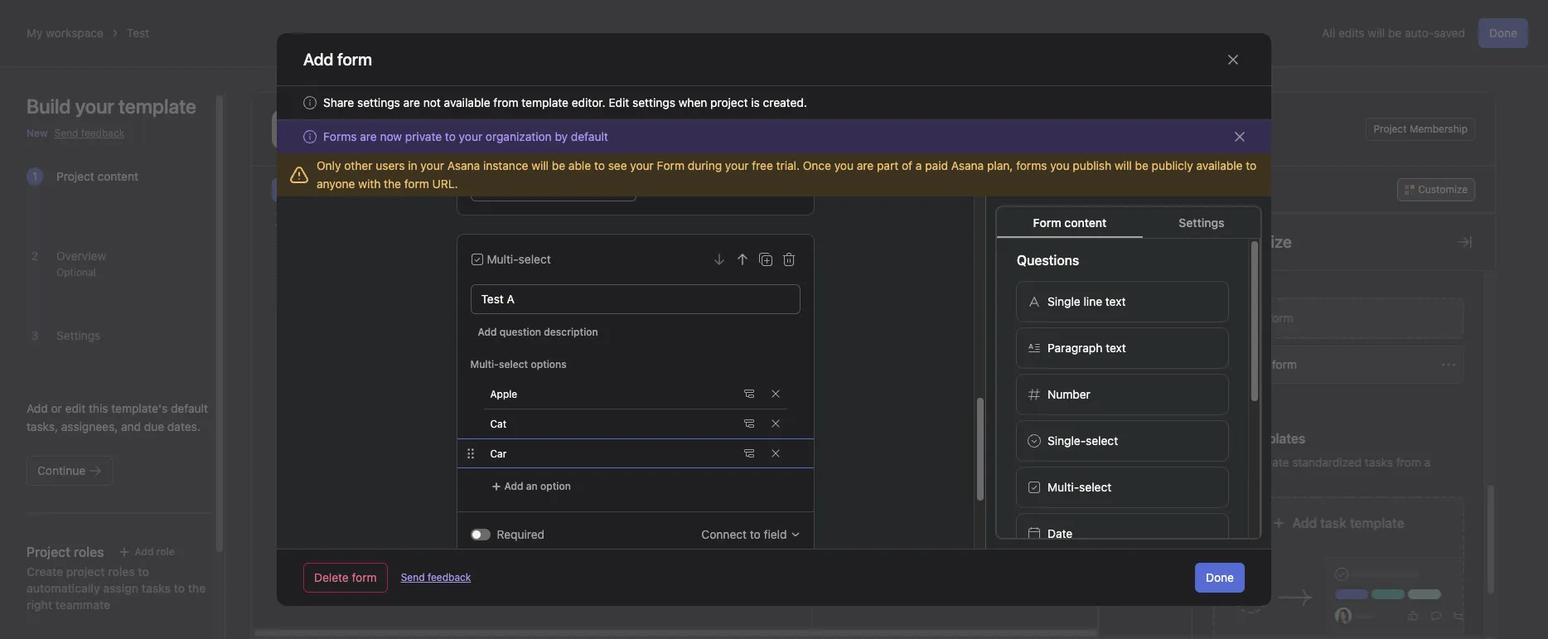 Task type: vqa. For each thing, say whether or not it's contained in the screenshot.
Add related to Add task template
yes



Task type: describe. For each thing, give the bounding box(es) containing it.
0 vertical spatial text
[[1106, 294, 1126, 308]]

by
[[555, 129, 568, 143]]

share settings are not available from template editor. edit settings when project is created.
[[323, 95, 807, 109]]

default view: list button
[[325, 129, 430, 153]]

select down question
[[499, 358, 528, 371]]

to down role
[[174, 581, 185, 595]]

url.
[[432, 177, 458, 191]]

templates
[[1122, 550, 1169, 562]]

plan,
[[987, 158, 1013, 172]]

add for add or edit this template's default tasks, assignees, and due dates.
[[27, 401, 48, 415]]

publish
[[1073, 158, 1112, 172]]

1 you from the left
[[835, 158, 854, 172]]

2 you from the left
[[1050, 158, 1070, 172]]

now
[[380, 129, 402, 143]]

options
[[531, 358, 567, 371]]

membership
[[1410, 123, 1468, 135]]

add question description
[[478, 326, 598, 338]]

delete form button
[[303, 563, 388, 593]]

project membership button
[[1366, 118, 1476, 141]]

new
[[27, 127, 48, 139]]

task name
[[275, 222, 325, 235]]

number
[[1048, 387, 1091, 401]]

add for add role
[[135, 545, 154, 558]]

1 horizontal spatial be
[[1135, 158, 1149, 172]]

due
[[144, 419, 164, 434]]

3 row from the top
[[252, 274, 1548, 304]]

1 horizontal spatial form
[[1033, 216, 1062, 230]]

not
[[423, 95, 441, 109]]

name
[[299, 222, 325, 235]]

send feedback link inside add form dialog
[[401, 570, 471, 585]]

form for untitled form
[[1272, 357, 1297, 371]]

content for project content
[[97, 169, 138, 183]]

select down number
[[1086, 434, 1118, 448]]

0 horizontal spatial customize
[[1213, 232, 1292, 251]]

close details image
[[1459, 235, 1472, 249]]

is
[[751, 95, 760, 109]]

your left free
[[725, 158, 749, 172]]

role
[[156, 545, 175, 558]]

create project roles to automatically assign tasks to the right teammate
[[27, 565, 206, 612]]

project content
[[56, 169, 138, 183]]

to down close image
[[1246, 158, 1257, 172]]

of
[[902, 158, 913, 172]]

default view: list
[[346, 134, 423, 147]]

form inside only other users in your asana instance will be able to see your form during your free trial.  once you are part of a paid asana plan, forms you publish will be publicly available to anyone with the form url.
[[657, 158, 685, 172]]

project for project membership
[[1374, 123, 1407, 135]]

quickly
[[1213, 455, 1252, 469]]

add task
[[293, 183, 334, 196]]

0 horizontal spatial multi-select
[[487, 252, 551, 266]]

switch inside add form dialog
[[470, 529, 490, 540]]

0 vertical spatial are
[[403, 95, 420, 109]]

form for delete form
[[352, 570, 377, 584]]

1 remove option image from the top
[[770, 389, 780, 399]]

private
[[405, 129, 442, 143]]

add branch image for first remove option 'image' from the bottom of the add form dialog
[[744, 448, 754, 458]]

with
[[358, 177, 381, 191]]

task for add task template
[[1321, 516, 1347, 531]]

move this field up image
[[736, 253, 749, 266]]

add or edit this template's default tasks, assignees, and due dates.
[[27, 401, 208, 434]]

rules
[[1133, 372, 1158, 385]]

default
[[346, 134, 379, 147]]

date
[[1048, 526, 1073, 540]]

build your template
[[27, 94, 196, 118]]

edit
[[609, 95, 629, 109]]

optional
[[56, 266, 96, 279]]

project inside add form dialog
[[711, 95, 748, 109]]

select up 'add question description'
[[519, 252, 551, 266]]

add form
[[1244, 311, 1294, 325]]

connect
[[702, 527, 747, 541]]

template inside add form dialog
[[522, 95, 569, 109]]

form for add form
[[1269, 311, 1294, 325]]

settings button
[[56, 328, 101, 342]]

question
[[500, 326, 541, 338]]

forms
[[1016, 158, 1047, 172]]

auto-
[[1405, 26, 1434, 40]]

the inside only other users in your asana instance will be able to see your form during your free trial.  once you are part of a paid asana plan, forms you publish will be publicly available to anyone with the form url.
[[384, 177, 401, 191]]

1 vertical spatial multi-
[[470, 358, 499, 371]]

questions
[[1017, 253, 1079, 268]]

add form dialog
[[277, 0, 1272, 639]]

0 vertical spatial done button
[[1479, 18, 1529, 48]]

view:
[[382, 134, 406, 147]]

0 horizontal spatial be
[[552, 158, 565, 172]]

1 vertical spatial test
[[325, 104, 356, 124]]

description
[[544, 326, 598, 338]]

0 vertical spatial available
[[444, 95, 490, 109]]

date
[[972, 222, 993, 235]]

2 asana from the left
[[951, 158, 984, 172]]

users
[[376, 158, 405, 172]]

only other users in your asana instance will be able to see your form during your free trial.  once you are part of a paid asana plan, forms you publish will be publicly available to anyone with the form url.
[[317, 158, 1257, 191]]

dates.
[[167, 419, 200, 434]]

instance
[[483, 158, 528, 172]]

to down add role button
[[138, 565, 149, 579]]

tasks,
[[27, 419, 58, 434]]

4 row from the top
[[252, 303, 1548, 334]]

Question name text field
[[470, 284, 800, 314]]

forms for forms are now private to your organization by default
[[323, 129, 357, 143]]

create
[[27, 565, 63, 579]]

created.
[[763, 95, 807, 109]]

your template
[[75, 94, 196, 118]]

paragraph text
[[1048, 341, 1126, 355]]

connect to field button
[[702, 526, 800, 544]]

2 horizontal spatial be
[[1388, 26, 1402, 40]]

part
[[877, 158, 899, 172]]

1 vertical spatial text
[[1106, 341, 1126, 355]]

add form button
[[1213, 298, 1465, 339]]

template's
[[111, 401, 168, 415]]

available inside only other users in your asana instance will be able to see your form during your free trial.  once you are part of a paid asana plan, forms you publish will be publicly available to anyone with the form url.
[[1197, 158, 1243, 172]]

tasks inside create project roles to automatically assign tasks to the right teammate
[[142, 581, 171, 595]]

my workspace
[[27, 26, 104, 40]]

2 vertical spatial multi-
[[1048, 480, 1079, 494]]

0 horizontal spatial send feedback link
[[54, 126, 125, 141]]

continue
[[37, 463, 85, 477]]

form content
[[1033, 216, 1107, 230]]

to inside connect to field dropdown button
[[750, 527, 761, 541]]

1 settings from the left
[[357, 95, 400, 109]]

type an option name field for second remove option 'image' from the top add branch image
[[484, 409, 737, 438]]

default inside add form dialog
[[571, 129, 608, 143]]

row containing task name
[[252, 213, 1548, 244]]

0 vertical spatial feedback
[[81, 127, 125, 139]]

duplicate this question image
[[759, 253, 772, 266]]

projects
[[1049, 222, 1088, 235]]

1 horizontal spatial will
[[1115, 158, 1132, 172]]

3 remove option image from the top
[[770, 448, 780, 458]]

task for task name
[[275, 222, 297, 235]]

right teammate
[[27, 598, 110, 612]]

add for add task
[[293, 183, 311, 196]]

overview optional
[[56, 249, 106, 279]]

list
[[409, 134, 423, 147]]

automatically
[[27, 581, 100, 595]]

2 row from the top
[[252, 244, 1548, 274]]

close this dialog image
[[1227, 53, 1240, 66]]

saved
[[1434, 26, 1466, 40]]

send feedback
[[401, 571, 471, 584]]

2 horizontal spatial will
[[1368, 26, 1385, 40]]

1 asana from the left
[[447, 158, 480, 172]]



Task type: locate. For each thing, give the bounding box(es) containing it.
project inside create project roles to automatically assign tasks to the right teammate
[[66, 565, 105, 579]]

paragraph
[[1048, 341, 1103, 355]]

to left field
[[750, 527, 761, 541]]

be left auto-
[[1388, 26, 1402, 40]]

forms up add form
[[1213, 275, 1252, 290]]

row
[[252, 213, 1548, 244], [252, 244, 1548, 274], [252, 274, 1548, 304], [252, 303, 1548, 334]]

1 vertical spatial project
[[66, 565, 105, 579]]

1 horizontal spatial tasks
[[1365, 455, 1393, 469]]

edits
[[1339, 26, 1365, 40]]

1 add branch image from the top
[[744, 419, 754, 429]]

0 horizontal spatial done button
[[1195, 563, 1245, 593]]

add left anyone
[[293, 183, 311, 196]]

template.
[[1213, 473, 1263, 487]]

add left question
[[478, 326, 497, 338]]

1 down new
[[32, 169, 37, 183]]

add up tasks,
[[27, 401, 48, 415]]

available up forms are now private to your organization by default
[[444, 95, 490, 109]]

once
[[803, 158, 831, 172]]

form up 'untitled form'
[[1269, 311, 1294, 325]]

1 horizontal spatial send feedback link
[[401, 570, 471, 585]]

0 horizontal spatial forms
[[323, 129, 357, 143]]

from
[[494, 95, 519, 109], [1397, 455, 1421, 469]]

1 horizontal spatial are
[[403, 95, 420, 109]]

template image
[[282, 119, 302, 139]]

an
[[526, 480, 538, 492]]

form right delete
[[352, 570, 377, 584]]

task templates
[[1213, 431, 1306, 446]]

0 vertical spatial from
[[494, 95, 519, 109]]

able
[[569, 158, 591, 172]]

remove field image
[[782, 253, 795, 266]]

1 horizontal spatial available
[[1197, 158, 1243, 172]]

publicly
[[1152, 158, 1193, 172]]

task inside add task button
[[314, 183, 334, 196]]

single-select
[[1048, 434, 1118, 448]]

1 horizontal spatial you
[[1050, 158, 1070, 172]]

other
[[344, 158, 373, 172]]

0 vertical spatial multi-select
[[487, 252, 551, 266]]

form down the 'in'
[[404, 177, 429, 191]]

project left membership
[[1374, 123, 1407, 135]]

0 vertical spatial test
[[127, 26, 149, 40]]

1 horizontal spatial send
[[401, 571, 425, 584]]

form inside only other users in your asana instance will be able to see your form during your free trial.  once you are part of a paid asana plan, forms you publish will be publicly available to anyone with the form url.
[[404, 177, 429, 191]]

test up default
[[325, 104, 356, 124]]

task for task templates
[[1135, 535, 1156, 547]]

settings inside add form dialog
[[1179, 216, 1225, 230]]

select down single-select
[[1079, 480, 1112, 494]]

available
[[444, 95, 490, 109], [1197, 158, 1243, 172]]

0 vertical spatial project
[[1374, 123, 1407, 135]]

0 vertical spatial remove option image
[[770, 389, 780, 399]]

all edits will be auto-saved
[[1322, 26, 1466, 40]]

from inside add form dialog
[[494, 95, 519, 109]]

project inside button
[[1374, 123, 1407, 135]]

done for bottommost done button
[[1206, 570, 1234, 584]]

0 horizontal spatial the
[[188, 581, 206, 595]]

1 horizontal spatial default
[[571, 129, 608, 143]]

untitled form button
[[1213, 346, 1465, 384]]

add inside button
[[478, 326, 497, 338]]

form
[[657, 158, 685, 172], [1033, 216, 1062, 230]]

1 vertical spatial forms
[[1213, 275, 1252, 290]]

1 horizontal spatial multi-select
[[1048, 480, 1112, 494]]

default up dates.
[[171, 401, 208, 415]]

workspace
[[46, 26, 104, 40]]

add question description button
[[470, 321, 606, 344]]

add an option
[[504, 480, 571, 492]]

multi- up date
[[1048, 480, 1079, 494]]

project
[[1374, 123, 1407, 135], [56, 169, 94, 183]]

be left able
[[552, 158, 565, 172]]

single-
[[1048, 434, 1086, 448]]

1 row from the top
[[252, 213, 1548, 244]]

1 vertical spatial form
[[1033, 216, 1062, 230]]

0 vertical spatial content
[[97, 169, 138, 183]]

add for add an option
[[504, 480, 524, 492]]

1 vertical spatial content
[[1065, 216, 1107, 230]]

0 vertical spatial send
[[54, 127, 78, 139]]

forms
[[323, 129, 357, 143], [1213, 275, 1252, 290]]

settings up now
[[357, 95, 400, 109]]

add for add form
[[1244, 311, 1266, 325]]

template up by
[[522, 95, 569, 109]]

the inside create project roles to automatically assign tasks to the right teammate
[[188, 581, 206, 595]]

be
[[1388, 26, 1402, 40], [552, 158, 565, 172], [1135, 158, 1149, 172]]

settings down the publicly
[[1179, 216, 1225, 230]]

project up automatically at left bottom
[[66, 565, 105, 579]]

single
[[1048, 294, 1081, 308]]

0 horizontal spatial settings
[[56, 328, 101, 342]]

form right "untitled"
[[1272, 357, 1297, 371]]

task left name
[[275, 222, 297, 235]]

1 horizontal spatial task
[[1321, 516, 1347, 531]]

0 vertical spatial type an option name field
[[484, 380, 737, 408]]

add for add task template
[[1293, 516, 1317, 531]]

text right line
[[1106, 294, 1126, 308]]

delete form
[[314, 570, 377, 584]]

add up "untitled"
[[1244, 311, 1266, 325]]

1 vertical spatial remove option image
[[770, 419, 780, 429]]

your
[[459, 129, 483, 143], [421, 158, 444, 172], [630, 158, 654, 172], [725, 158, 749, 172]]

0 vertical spatial task
[[314, 183, 334, 196]]

a inside only other users in your asana instance will be able to see your form during your free trial.  once you are part of a paid asana plan, forms you publish will be publicly available to anyone with the form url.
[[916, 158, 922, 172]]

2 vertical spatial type an option name field
[[484, 439, 737, 468]]

form left during
[[657, 158, 685, 172]]

1 vertical spatial project
[[56, 169, 94, 183]]

assignees,
[[61, 419, 118, 434]]

0 horizontal spatial task
[[275, 222, 297, 235]]

share
[[323, 95, 354, 109]]

add branch image
[[744, 389, 754, 399]]

settings right 3
[[56, 328, 101, 342]]

1 horizontal spatial from
[[1397, 455, 1421, 469]]

forms are now private to your organization by default
[[323, 129, 608, 143]]

remove option image
[[770, 389, 780, 399], [770, 419, 780, 429], [770, 448, 780, 458]]

1 2 3
[[31, 169, 38, 342]]

untitled
[[1227, 357, 1269, 371]]

default inside 'add or edit this template's default tasks, assignees, and due dates.'
[[171, 401, 208, 415]]

1 vertical spatial available
[[1197, 158, 1243, 172]]

1 form
[[1131, 453, 1160, 466]]

switch
[[470, 529, 490, 540]]

task templates
[[1122, 535, 1169, 562]]

due
[[951, 222, 970, 235]]

add role button
[[111, 540, 182, 564]]

1 horizontal spatial settings
[[1179, 216, 1225, 230]]

1 horizontal spatial test
[[325, 104, 356, 124]]

0 vertical spatial template
[[522, 95, 569, 109]]

0 vertical spatial 1
[[32, 169, 37, 183]]

1 horizontal spatial done
[[1490, 26, 1518, 40]]

1 vertical spatial done
[[1206, 570, 1234, 584]]

are left 'not'
[[403, 95, 420, 109]]

your right the 'in'
[[421, 158, 444, 172]]

1 vertical spatial send
[[401, 571, 425, 584]]

0 vertical spatial customize
[[1419, 183, 1468, 196]]

multi- up question
[[487, 252, 519, 266]]

send right the delete form
[[401, 571, 425, 584]]

anyone
[[317, 177, 355, 191]]

quickly create standardized tasks from a template.
[[1213, 455, 1431, 487]]

0 horizontal spatial are
[[360, 129, 377, 143]]

send feedback link
[[54, 126, 125, 141], [401, 570, 471, 585]]

2 vertical spatial are
[[857, 158, 874, 172]]

1 horizontal spatial the
[[384, 177, 401, 191]]

tags
[[1165, 222, 1187, 235]]

0 horizontal spatial feedback
[[81, 127, 125, 139]]

task up templates
[[1135, 535, 1156, 547]]

0 vertical spatial settings
[[1179, 216, 1225, 230]]

1 vertical spatial template
[[1350, 516, 1405, 531]]

project content button
[[56, 169, 138, 183]]

to
[[445, 129, 456, 143], [594, 158, 605, 172], [1246, 158, 1257, 172], [750, 527, 761, 541], [138, 565, 149, 579], [174, 581, 185, 595]]

during
[[688, 158, 722, 172]]

from right standardized
[[1397, 455, 1421, 469]]

2 settings from the left
[[633, 95, 676, 109]]

tasks
[[1365, 455, 1393, 469], [142, 581, 171, 595]]

asana right paid
[[951, 158, 984, 172]]

the
[[384, 177, 401, 191], [188, 581, 206, 595]]

this
[[89, 401, 108, 415]]

text right paragraph
[[1106, 341, 1126, 355]]

customize button
[[1398, 178, 1476, 201]]

1 vertical spatial done button
[[1195, 563, 1245, 593]]

0 horizontal spatial tasks
[[142, 581, 171, 595]]

delete
[[314, 570, 349, 584]]

content down 'new send feedback' at the top
[[97, 169, 138, 183]]

standardized
[[1293, 455, 1362, 469]]

add down quickly create standardized tasks from a template.
[[1293, 516, 1317, 531]]

form down rules
[[1138, 453, 1160, 466]]

1 horizontal spatial 1
[[1131, 453, 1136, 466]]

editor.
[[572, 95, 606, 109]]

2 horizontal spatial are
[[857, 158, 874, 172]]

0 horizontal spatial settings
[[357, 95, 400, 109]]

new send feedback
[[27, 127, 125, 139]]

1 horizontal spatial feedback
[[428, 571, 471, 584]]

1 inside 1 2 3
[[32, 169, 37, 183]]

available down close image
[[1197, 158, 1243, 172]]

or
[[51, 401, 62, 415]]

1 horizontal spatial a
[[1425, 455, 1431, 469]]

tasks right standardized
[[1365, 455, 1393, 469]]

0 vertical spatial multi-
[[487, 252, 519, 266]]

1 vertical spatial send feedback link
[[401, 570, 471, 585]]

are left now
[[360, 129, 377, 143]]

1 horizontal spatial project
[[1374, 123, 1407, 135]]

build
[[27, 94, 71, 118]]

form for 1 form
[[1138, 453, 1160, 466]]

multi- down add question description button
[[470, 358, 499, 371]]

organization
[[486, 129, 552, 143]]

add left the an
[[504, 480, 524, 492]]

forms for forms
[[1213, 275, 1252, 290]]

multi-select options
[[470, 358, 567, 371]]

done inside add form dialog
[[1206, 570, 1234, 584]]

1 vertical spatial multi-select
[[1048, 480, 1112, 494]]

send right new
[[54, 127, 78, 139]]

you right once
[[835, 158, 854, 172]]

a
[[916, 158, 922, 172], [1425, 455, 1431, 469]]

to left the see
[[594, 158, 605, 172]]

free
[[752, 158, 773, 172]]

add
[[293, 183, 311, 196], [1244, 311, 1266, 325], [478, 326, 497, 338], [27, 401, 48, 415], [504, 480, 524, 492], [1293, 516, 1317, 531], [135, 545, 154, 558]]

1 vertical spatial settings
[[56, 328, 101, 342]]

project left is
[[711, 95, 748, 109]]

0 horizontal spatial task
[[314, 183, 334, 196]]

default right by
[[571, 129, 608, 143]]

test
[[127, 26, 149, 40], [325, 104, 356, 124]]

project down 'new send feedback' at the top
[[56, 169, 94, 183]]

add inside 'button'
[[1293, 516, 1317, 531]]

add branch image
[[744, 419, 754, 429], [744, 448, 754, 458]]

task
[[275, 222, 297, 235], [1135, 535, 1156, 547]]

0 horizontal spatial send
[[54, 127, 78, 139]]

1 vertical spatial default
[[171, 401, 208, 415]]

Type an option name field
[[484, 380, 737, 408], [484, 409, 737, 438], [484, 439, 737, 468]]

0 horizontal spatial you
[[835, 158, 854, 172]]

0 vertical spatial task
[[275, 222, 297, 235]]

0 horizontal spatial form
[[657, 158, 685, 172]]

0 horizontal spatial default
[[171, 401, 208, 415]]

will right edits on the right top
[[1368, 26, 1385, 40]]

you right forms
[[1050, 158, 1070, 172]]

close image
[[1233, 130, 1247, 143]]

tasks inside quickly create standardized tasks from a template.
[[1365, 455, 1393, 469]]

will right instance
[[532, 158, 549, 172]]

template down quickly create standardized tasks from a template.
[[1350, 516, 1405, 531]]

0 horizontal spatial a
[[916, 158, 922, 172]]

a inside quickly create standardized tasks from a template.
[[1425, 455, 1431, 469]]

content inside add form dialog
[[1065, 216, 1107, 230]]

task inside add task template 'button'
[[1321, 516, 1347, 531]]

the down users
[[384, 177, 401, 191]]

test right the workspace
[[127, 26, 149, 40]]

0 vertical spatial a
[[916, 158, 922, 172]]

2 add branch image from the top
[[744, 448, 754, 458]]

are left "part" at the top right of the page
[[857, 158, 874, 172]]

send inside add form dialog
[[401, 571, 425, 584]]

forms up only
[[323, 129, 357, 143]]

settings right the edit
[[633, 95, 676, 109]]

1 for 1 form
[[1131, 453, 1136, 466]]

0 horizontal spatial test
[[127, 26, 149, 40]]

0 horizontal spatial from
[[494, 95, 519, 109]]

customize up 'close details' image
[[1419, 183, 1468, 196]]

single line text
[[1048, 294, 1126, 308]]

tasks right assign at the left bottom
[[142, 581, 171, 595]]

content for form content
[[1065, 216, 1107, 230]]

add task template button
[[1206, 497, 1471, 639]]

and
[[121, 419, 141, 434]]

0 horizontal spatial project
[[56, 169, 94, 183]]

from up organization
[[494, 95, 519, 109]]

add inside "button"
[[504, 480, 524, 492]]

0 vertical spatial done
[[1490, 26, 1518, 40]]

1 vertical spatial tasks
[[142, 581, 171, 595]]

project
[[711, 95, 748, 109], [66, 565, 105, 579]]

all
[[1322, 26, 1336, 40]]

forms inside add form dialog
[[323, 129, 357, 143]]

1 vertical spatial task
[[1321, 516, 1347, 531]]

form up questions
[[1033, 216, 1062, 230]]

1 vertical spatial are
[[360, 129, 377, 143]]

1 for 1 2 3
[[32, 169, 37, 183]]

trial.
[[776, 158, 800, 172]]

done for the topmost done button
[[1490, 26, 1518, 40]]

2 vertical spatial remove option image
[[770, 448, 780, 458]]

0 horizontal spatial content
[[97, 169, 138, 183]]

1 vertical spatial the
[[188, 581, 206, 595]]

asana up 'url.'
[[447, 158, 480, 172]]

your right the see
[[630, 158, 654, 172]]

are inside only other users in your asana instance will be able to see your form during your free trial.  once you are part of a paid asana plan, forms you publish will be publicly available to anyone with the form url.
[[857, 158, 874, 172]]

the right assign at the left bottom
[[188, 581, 206, 595]]

add for add question description
[[478, 326, 497, 338]]

task inside task templates
[[1135, 535, 1156, 547]]

0 vertical spatial the
[[384, 177, 401, 191]]

when
[[679, 95, 707, 109]]

1 horizontal spatial customize
[[1419, 183, 1468, 196]]

1 vertical spatial task
[[1135, 535, 1156, 547]]

feedback inside add form dialog
[[428, 571, 471, 584]]

0 vertical spatial send feedback link
[[54, 126, 125, 141]]

1 type an option name field from the top
[[484, 380, 737, 408]]

2 remove option image from the top
[[770, 419, 780, 429]]

1 down rules
[[1131, 453, 1136, 466]]

1 horizontal spatial done button
[[1479, 18, 1529, 48]]

settings
[[357, 95, 400, 109], [633, 95, 676, 109]]

0 horizontal spatial project
[[66, 565, 105, 579]]

1 vertical spatial customize
[[1213, 232, 1292, 251]]

your right private on the top of the page
[[459, 129, 483, 143]]

default
[[571, 129, 608, 143], [171, 401, 208, 415]]

task down only
[[314, 183, 334, 196]]

2 type an option name field from the top
[[484, 409, 737, 438]]

be left the publicly
[[1135, 158, 1149, 172]]

project for project content
[[56, 169, 94, 183]]

will right the publish
[[1115, 158, 1132, 172]]

task inside row
[[275, 222, 297, 235]]

multi-select down single-select
[[1048, 480, 1112, 494]]

select
[[519, 252, 551, 266], [499, 358, 528, 371], [1086, 434, 1118, 448], [1079, 480, 1112, 494]]

1 vertical spatial a
[[1425, 455, 1431, 469]]

customize inside customize dropdown button
[[1419, 183, 1468, 196]]

to right private on the top of the page
[[445, 129, 456, 143]]

text
[[1106, 294, 1126, 308], [1106, 341, 1126, 355]]

1 horizontal spatial task
[[1135, 535, 1156, 547]]

1 horizontal spatial forms
[[1213, 275, 1252, 290]]

from inside quickly create standardized tasks from a template.
[[1397, 455, 1421, 469]]

content up questions
[[1065, 216, 1107, 230]]

0 horizontal spatial asana
[[447, 158, 480, 172]]

task for add task
[[314, 183, 334, 196]]

0 horizontal spatial will
[[532, 158, 549, 172]]

untitled form
[[1227, 357, 1297, 371]]

add inside 'add or edit this template's default tasks, assignees, and due dates.'
[[27, 401, 48, 415]]

3 type an option name field from the top
[[484, 439, 737, 468]]

option
[[541, 480, 571, 492]]

task down quickly create standardized tasks from a template.
[[1321, 516, 1347, 531]]

add left role
[[135, 545, 154, 558]]

type an option name field for add branch icon
[[484, 380, 737, 408]]

move this field down image
[[712, 253, 726, 266]]

create
[[1256, 455, 1289, 469]]

multi-select up question
[[487, 252, 551, 266]]

add branch image for second remove option 'image' from the top
[[744, 419, 754, 429]]

customize right tags
[[1213, 232, 1292, 251]]

1 horizontal spatial asana
[[951, 158, 984, 172]]

template inside 'button'
[[1350, 516, 1405, 531]]

feedback
[[81, 127, 125, 139], [428, 571, 471, 584]]

add an option button
[[484, 475, 579, 498]]

0 vertical spatial form
[[657, 158, 685, 172]]



